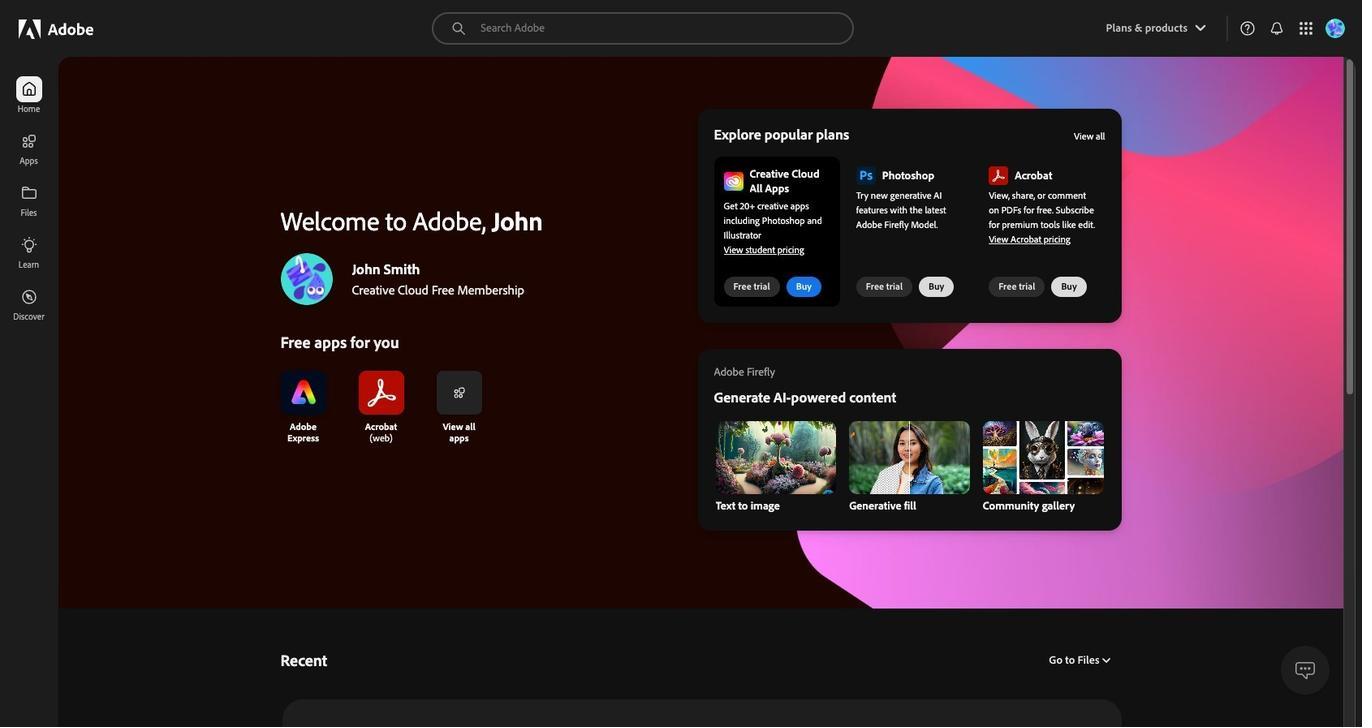 Task type: describe. For each thing, give the bounding box(es) containing it.
acrobat image
[[989, 166, 1008, 185]]

Search Adobe search field
[[432, 12, 854, 45]]

creative cloud all apps image
[[724, 172, 743, 190]]

acrobat image
[[358, 371, 404, 415]]

apps to try element
[[698, 109, 1121, 323]]



Task type: locate. For each thing, give the bounding box(es) containing it.
view more image
[[453, 386, 466, 399]]

generative fill image
[[849, 421, 970, 494]]

go to files image
[[1099, 657, 1110, 663]]

photoshop image
[[856, 166, 876, 185]]

adobe express image
[[280, 371, 326, 415]]

text to image image
[[716, 421, 836, 494]]

community gallery image
[[983, 421, 1104, 494]]



Task type: vqa. For each thing, say whether or not it's contained in the screenshot.
adobe acrobat Cell corresponding to Securely
no



